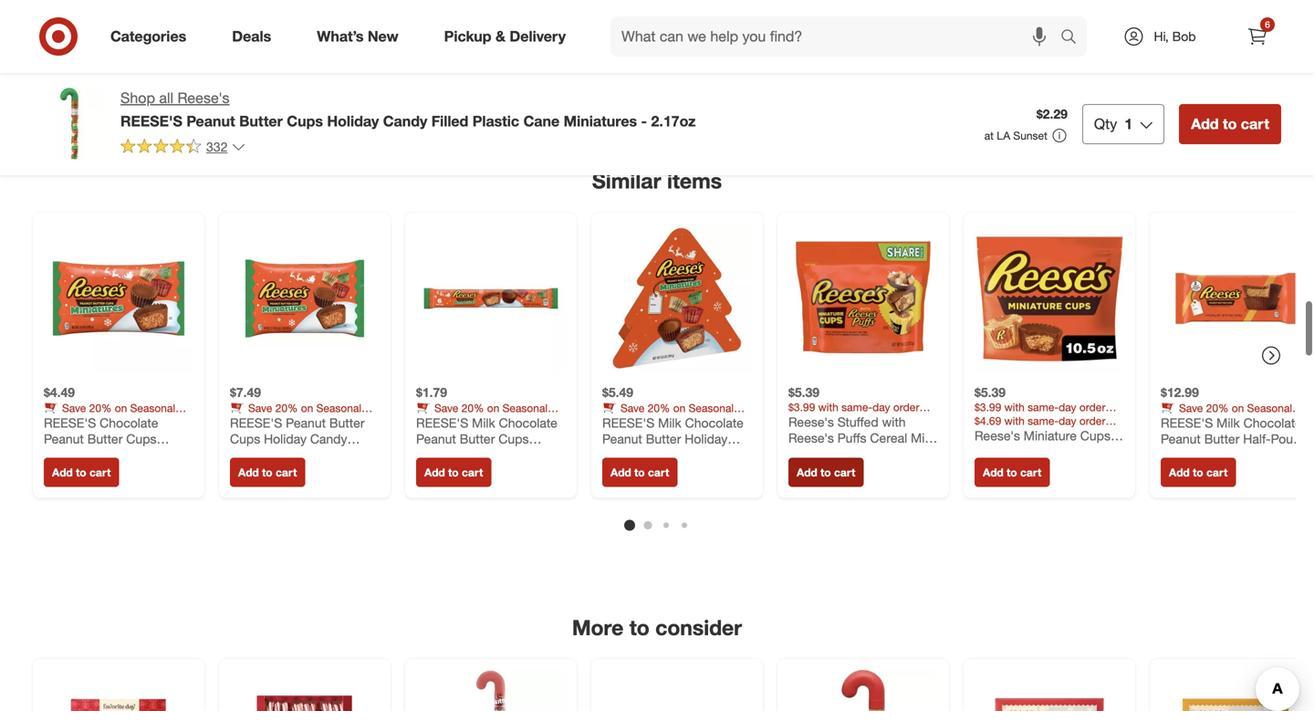 Task type: locate. For each thing, give the bounding box(es) containing it.
seasonal
[[130, 401, 175, 415], [316, 401, 362, 415], [503, 401, 548, 415], [689, 401, 734, 415], [1248, 401, 1293, 415]]

1 vertical spatial holiday
[[264, 431, 307, 447]]

holiday inside reese's peanut butter cups holiday candy miniatures - 17.1oz
[[264, 431, 307, 447]]

categories
[[110, 27, 186, 45]]

0 horizontal spatial reese's
[[121, 112, 183, 130]]

$7.49
[[230, 384, 261, 400]]

1 horizontal spatial peanut
[[286, 415, 326, 431]]

0 horizontal spatial butter
[[239, 112, 283, 130]]

cane
[[524, 112, 560, 130]]

4 snacks from the left
[[645, 415, 680, 429]]

snacks
[[87, 415, 121, 429], [273, 415, 307, 429], [459, 415, 494, 429], [645, 415, 680, 429], [1204, 415, 1239, 429]]

add to cart for reese's milk chocolate peanut butter holiday candy tree gift box miniatures - 6.5oz image
[[611, 466, 670, 479]]

3 save from the left
[[435, 401, 459, 415]]

save 20% on seasonal candy & snacks down $4.49
[[44, 401, 175, 429]]

1 horizontal spatial cups
[[287, 112, 323, 130]]

reese's down $7.49
[[230, 415, 282, 431]]

4 on from the left
[[674, 401, 686, 415]]

save for $12.99
[[1180, 401, 1204, 415]]

on for $7.49
[[301, 401, 313, 415]]

1 horizontal spatial $5.39
[[975, 384, 1006, 400]]

0 vertical spatial reese's
[[121, 112, 183, 130]]

add to cart for reese's peanut butter cups holiday candy miniatures - 17.1oz image
[[238, 466, 297, 479]]

holiday inside shop all reese's reese's peanut butter cups holiday candy filled plastic cane miniatures - 2.17oz
[[327, 112, 379, 130]]

cart for reese's peanut butter cups holiday candy miniatures - 17.1oz image
[[276, 466, 297, 479]]

0 vertical spatial butter
[[239, 112, 283, 130]]

1 horizontal spatial -
[[641, 112, 647, 130]]

candy
[[383, 112, 428, 130], [310, 431, 347, 447]]

skittles filled holiday candy canes - 2.6oz image
[[416, 670, 566, 711]]

on for $4.49
[[115, 401, 127, 415]]

0 horizontal spatial $5.39
[[789, 384, 820, 400]]

2 $5.39 link from the left
[[975, 224, 1125, 444]]

butter
[[239, 112, 283, 130], [330, 415, 365, 431]]

add for the reese's chocolate peanut butter cups holiday candy miniatures - 9.9oz image on the left of page
[[52, 466, 73, 479]]

cart
[[1242, 115, 1270, 133], [89, 466, 111, 479], [276, 466, 297, 479], [462, 466, 483, 479], [648, 466, 670, 479], [835, 466, 856, 479], [1021, 466, 1042, 479], [1207, 466, 1228, 479]]

cups
[[287, 112, 323, 130], [230, 431, 260, 447]]

2 on from the left
[[301, 401, 313, 415]]

1 horizontal spatial $5.39 link
[[975, 224, 1125, 444]]

on for $1.79
[[487, 401, 500, 415]]

0 horizontal spatial peanut
[[187, 112, 235, 130]]

2 seasonal from the left
[[316, 401, 362, 415]]

0 horizontal spatial $5.39 link
[[789, 224, 939, 446]]

2 $5.39 from the left
[[975, 384, 1006, 400]]

at
[[985, 129, 994, 142]]

cart for reese's milk chocolate peanut butter cups holiday candy miniatures - 6ct/1.86oz image
[[462, 466, 483, 479]]

save 20% on seasonal candy & snacks for $12.99
[[1161, 401, 1293, 429]]

save down $12.99
[[1180, 401, 1204, 415]]

save
[[62, 401, 86, 415], [248, 401, 272, 415], [435, 401, 459, 415], [621, 401, 645, 415], [1180, 401, 1204, 415]]

to for "reese's stuffed with reese's puffs cereal milk chocolate peanut butter miniature cups candy - 9.6oz" "image"
[[821, 466, 831, 479]]

to for reese's milk chocolate peanut butter holiday candy tree gift box miniatures - 6.5oz image
[[635, 466, 645, 479]]

- inside shop all reese's reese's peanut butter cups holiday candy filled plastic cane miniatures - 2.17oz
[[641, 112, 647, 130]]

1 seasonal from the left
[[130, 401, 175, 415]]

5 snacks from the left
[[1204, 415, 1239, 429]]

cups inside shop all reese's reese's peanut butter cups holiday candy filled plastic cane miniatures - 2.17oz
[[287, 112, 323, 130]]

1 on from the left
[[115, 401, 127, 415]]

add to cart
[[1192, 115, 1270, 133], [52, 466, 111, 479], [238, 466, 297, 479], [425, 466, 483, 479], [611, 466, 670, 479], [797, 466, 856, 479], [983, 466, 1042, 479], [1170, 466, 1228, 479]]

0 vertical spatial peanut
[[187, 112, 235, 130]]

1 $5.39 from the left
[[789, 384, 820, 400]]

candy inside shop all reese's reese's peanut butter cups holiday candy filled plastic cane miniatures - 2.17oz
[[383, 112, 428, 130]]

save 20% on seasonal candy & snacks down '$5.49' on the left of page
[[603, 401, 734, 429]]

-
[[641, 112, 647, 130], [293, 447, 298, 463]]

save for $7.49
[[248, 401, 272, 415]]

1 horizontal spatial holiday
[[327, 112, 379, 130]]

candy for $5.49
[[603, 415, 632, 429]]

cart for the reese's miniature cups share pack - 10.5oz image
[[1021, 466, 1042, 479]]

2 20% from the left
[[275, 401, 298, 415]]

reese's
[[178, 89, 230, 107]]

reese's peanut butter cups holiday candy miniatures - 17.1oz
[[230, 415, 365, 463]]

0 horizontal spatial candy
[[310, 431, 347, 447]]

deals link
[[217, 16, 294, 57]]

6 link
[[1238, 16, 1278, 57]]

seasonal for $5.49
[[689, 401, 734, 415]]

4 20% from the left
[[648, 401, 671, 415]]

add to cart button for reese's peanut butter cups holiday candy miniatures - 17.1oz image
[[230, 458, 305, 487]]

3 save 20% on seasonal candy & snacks from the left
[[416, 401, 548, 429]]

candy down $12.99
[[1161, 415, 1191, 429]]

cart for the reese's chocolate peanut butter cups holiday candy miniatures - 9.9oz image on the left of page
[[89, 466, 111, 479]]

5 save from the left
[[1180, 401, 1204, 415]]

1 save 20% on seasonal candy & snacks from the left
[[44, 401, 175, 429]]

20% for $1.79
[[462, 401, 484, 415]]

add for the reese's miniature cups share pack - 10.5oz image
[[983, 466, 1004, 479]]

candy
[[44, 415, 74, 429], [230, 415, 260, 429], [416, 415, 446, 429], [603, 415, 632, 429], [1161, 415, 1191, 429]]

add to cart button for the reese's chocolate peanut butter cups holiday candy miniatures - 9.9oz image on the left of page
[[44, 458, 119, 487]]

candy down $4.49
[[44, 415, 74, 429]]

categories link
[[95, 16, 209, 57]]

20%
[[89, 401, 112, 415], [275, 401, 298, 415], [462, 401, 484, 415], [648, 401, 671, 415], [1207, 401, 1229, 415]]

4 save 20% on seasonal candy & snacks from the left
[[603, 401, 734, 429]]

seasonal for $1.79
[[503, 401, 548, 415]]

$1.79
[[416, 384, 447, 400]]

save 20% on seasonal candy & snacks for $7.49
[[230, 401, 362, 429]]

region containing similar items
[[18, 63, 1315, 711]]

holiday peppermint candy canes - 24ct/11.4oz - favorite day™ image
[[603, 670, 752, 711]]

3 candy from the left
[[416, 415, 446, 429]]

butter inside reese's peanut butter cups holiday candy miniatures - 17.1oz
[[330, 415, 365, 431]]

1 snacks from the left
[[87, 415, 121, 429]]

add
[[1192, 115, 1219, 133], [52, 466, 73, 479], [238, 466, 259, 479], [425, 466, 445, 479], [611, 466, 632, 479], [797, 466, 818, 479], [983, 466, 1004, 479], [1170, 466, 1190, 479]]

deals
[[232, 27, 271, 45]]

delivery
[[510, 27, 566, 45]]

peanut
[[187, 112, 235, 130], [286, 415, 326, 431]]

cart for "reese's stuffed with reese's puffs cereal milk chocolate peanut butter miniature cups candy - 9.6oz" "image"
[[835, 466, 856, 479]]

reese's inside reese's peanut butter cups holiday candy miniatures - 17.1oz
[[230, 415, 282, 431]]

to
[[1224, 115, 1238, 133], [76, 466, 86, 479], [262, 466, 273, 479], [448, 466, 459, 479], [635, 466, 645, 479], [821, 466, 831, 479], [1007, 466, 1018, 479], [1193, 466, 1204, 479], [630, 615, 650, 640]]

add to cart button
[[1180, 104, 1282, 144], [44, 458, 119, 487], [230, 458, 305, 487], [416, 458, 492, 487], [603, 458, 678, 487], [789, 458, 864, 487], [975, 458, 1050, 487], [1161, 458, 1237, 487]]

save down '$5.49' on the left of page
[[621, 401, 645, 415]]

region
[[18, 63, 1315, 711]]

- left the 2.17oz
[[641, 112, 647, 130]]

peanut down reese's
[[187, 112, 235, 130]]

4 save from the left
[[621, 401, 645, 415]]

similar
[[592, 168, 662, 194]]

2 snacks from the left
[[273, 415, 307, 429]]

add to cart for the reese's chocolate peanut butter cups holiday candy miniatures - 9.9oz image on the left of page
[[52, 466, 111, 479]]

reese's down shop
[[121, 112, 183, 130]]

new
[[368, 27, 399, 45]]

1 horizontal spatial candy
[[383, 112, 428, 130]]

1 vertical spatial candy
[[310, 431, 347, 447]]

3 seasonal from the left
[[503, 401, 548, 415]]

save 20% on seasonal candy & snacks up 17.1oz
[[230, 401, 362, 429]]

holiday log cabin gingerbread house kit - 32.66oz - favorite day™ image
[[1161, 670, 1311, 711]]

1 horizontal spatial butter
[[330, 415, 365, 431]]

$5.39
[[789, 384, 820, 400], [975, 384, 1006, 400]]

1 save from the left
[[62, 401, 86, 415]]

snacks for $7.49
[[273, 415, 307, 429]]

4 candy from the left
[[603, 415, 632, 429]]

save down $1.79
[[435, 401, 459, 415]]

$4.49
[[44, 384, 75, 400]]

peanut inside shop all reese's reese's peanut butter cups holiday candy filled plastic cane miniatures - 2.17oz
[[187, 112, 235, 130]]

miniatures left 17.1oz
[[230, 447, 290, 463]]

miniatures right cane
[[564, 112, 637, 130]]

reese's
[[121, 112, 183, 130], [230, 415, 282, 431]]

332 link
[[121, 138, 246, 159]]

0 vertical spatial -
[[641, 112, 647, 130]]

save down $4.49
[[62, 401, 86, 415]]

1 vertical spatial cups
[[230, 431, 260, 447]]

1 vertical spatial reese's
[[230, 415, 282, 431]]

save 20% on seasonal candy & snacks
[[44, 401, 175, 429], [230, 401, 362, 429], [416, 401, 548, 429], [603, 401, 734, 429], [1161, 401, 1293, 429]]

0 horizontal spatial holiday
[[264, 431, 307, 447]]

what's
[[317, 27, 364, 45]]

reese's miniature cups share pack - 10.5oz image
[[975, 224, 1125, 373]]

1 candy from the left
[[44, 415, 74, 429]]

reese's chocolate peanut butter cups holiday candy miniatures - 9.9oz image
[[44, 224, 194, 373]]

0 vertical spatial holiday
[[327, 112, 379, 130]]

&
[[496, 27, 506, 45], [77, 415, 84, 429], [263, 415, 270, 429], [449, 415, 456, 429], [636, 415, 642, 429], [1194, 415, 1201, 429]]

0 horizontal spatial cups
[[230, 431, 260, 447]]

cups inside reese's peanut butter cups holiday candy miniatures - 17.1oz
[[230, 431, 260, 447]]

$5.39 for "reese's stuffed with reese's puffs cereal milk chocolate peanut butter miniature cups candy - 9.6oz" "image"
[[789, 384, 820, 400]]

2 save 20% on seasonal candy & snacks from the left
[[230, 401, 362, 429]]

butter up 17.1oz
[[330, 415, 365, 431]]

1 horizontal spatial miniatures
[[564, 112, 637, 130]]

0 vertical spatial candy
[[383, 112, 428, 130]]

pickup
[[444, 27, 492, 45]]

0 vertical spatial cups
[[287, 112, 323, 130]]

on
[[115, 401, 127, 415], [301, 401, 313, 415], [487, 401, 500, 415], [674, 401, 686, 415], [1232, 401, 1245, 415]]

5 candy from the left
[[1161, 415, 1191, 429]]

2 candy from the left
[[230, 415, 260, 429]]

filled
[[432, 112, 469, 130]]

candy down $1.79
[[416, 415, 446, 429]]

5 save 20% on seasonal candy & snacks from the left
[[1161, 401, 1293, 429]]

4 seasonal from the left
[[689, 401, 734, 415]]

$2.29
[[1037, 106, 1068, 122]]

1
[[1125, 115, 1133, 133]]

candy inside reese's peanut butter cups holiday candy miniatures - 17.1oz
[[310, 431, 347, 447]]

items
[[667, 168, 722, 194]]

holiday
[[327, 112, 379, 130], [264, 431, 307, 447]]

0 vertical spatial miniatures
[[564, 112, 637, 130]]

0 horizontal spatial miniatures
[[230, 447, 290, 463]]

reese's stuffed with reese's puffs cereal milk chocolate peanut butter miniature cups candy - 9.6oz image
[[789, 224, 939, 373]]

bob
[[1173, 28, 1197, 44]]

reese's milk chocolate peanut butter holiday candy tree gift box miniatures - 6.5oz image
[[603, 224, 752, 373]]

save down $7.49
[[248, 401, 272, 415]]

peanut up 17.1oz
[[286, 415, 326, 431]]

add to cart button for the reese's miniature cups share pack - 10.5oz image
[[975, 458, 1050, 487]]

1 horizontal spatial reese's
[[230, 415, 282, 431]]

$5.39 for the reese's miniature cups share pack - 10.5oz image
[[975, 384, 1006, 400]]

candy down $7.49
[[230, 415, 260, 429]]

3 on from the left
[[487, 401, 500, 415]]

$5.39 link
[[789, 224, 939, 446], [975, 224, 1125, 444]]

to for reese's peanut butter cups holiday candy miniatures - 17.1oz image
[[262, 466, 273, 479]]

- left 17.1oz
[[293, 447, 298, 463]]

1 20% from the left
[[89, 401, 112, 415]]

candy down '$5.49' on the left of page
[[603, 415, 632, 429]]

miniatures
[[564, 112, 637, 130], [230, 447, 290, 463]]

1 vertical spatial butter
[[330, 415, 365, 431]]

save 20% on seasonal candy & snacks down $12.99
[[1161, 401, 1293, 429]]

save 20% on seasonal candy & snacks for $5.49
[[603, 401, 734, 429]]

5 seasonal from the left
[[1248, 401, 1293, 415]]

butter up 332 link
[[239, 112, 283, 130]]

1 vertical spatial miniatures
[[230, 447, 290, 463]]

save 20% on seasonal candy & snacks for $1.79
[[416, 401, 548, 429]]

20% for $12.99
[[1207, 401, 1229, 415]]

3 20% from the left
[[462, 401, 484, 415]]

save 20% on seasonal candy & snacks down $1.79
[[416, 401, 548, 429]]

20% for $4.49
[[89, 401, 112, 415]]

haribo holiday gold bears filled cane - 2.53oz image
[[789, 670, 939, 711]]

5 20% from the left
[[1207, 401, 1229, 415]]

add to cart for reese's milk chocolate peanut butter half-pound holiday candy cups - 2ct/16oz image
[[1170, 466, 1228, 479]]

to for the reese's miniature cups share pack - 10.5oz image
[[1007, 466, 1018, 479]]

& for $5.49
[[636, 415, 642, 429]]

0 horizontal spatial -
[[293, 447, 298, 463]]

at la sunset
[[985, 129, 1048, 142]]

3 snacks from the left
[[459, 415, 494, 429]]

1 vertical spatial peanut
[[286, 415, 326, 431]]

1 $5.39 link from the left
[[789, 224, 939, 446]]

candy for $1.79
[[416, 415, 446, 429]]

1 vertical spatial -
[[293, 447, 298, 463]]

5 on from the left
[[1232, 401, 1245, 415]]

2 save from the left
[[248, 401, 272, 415]]



Task type: vqa. For each thing, say whether or not it's contained in the screenshot.
Save 20% on Seasonal candy & snacks associated with $1.79
yes



Task type: describe. For each thing, give the bounding box(es) containing it.
sunset
[[1014, 129, 1048, 142]]

on for $5.49
[[674, 401, 686, 415]]

similar items
[[592, 168, 722, 194]]

add for reese's milk chocolate peanut butter cups holiday candy miniatures - 6ct/1.86oz image
[[425, 466, 445, 479]]

& for $12.99
[[1194, 415, 1201, 429]]

reese's peanut butter cups holiday candy miniatures - 17.1oz image
[[230, 224, 380, 373]]

save for $5.49
[[621, 401, 645, 415]]

20% for $5.49
[[648, 401, 671, 415]]

6
[[1266, 19, 1271, 30]]

snacks for $4.49
[[87, 415, 121, 429]]

seasonal for $4.49
[[130, 401, 175, 415]]

hi,
[[1155, 28, 1169, 44]]

butter inside shop all reese's reese's peanut butter cups holiday candy filled plastic cane miniatures - 2.17oz
[[239, 112, 283, 130]]

$5.49
[[603, 384, 634, 400]]

to for reese's milk chocolate peanut butter cups holiday candy miniatures - 6ct/1.86oz image
[[448, 466, 459, 479]]

save for $1.79
[[435, 401, 459, 415]]

add for reese's peanut butter cups holiday candy miniatures - 17.1oz image
[[238, 466, 259, 479]]

plastic
[[473, 112, 520, 130]]

add to cart button for reese's milk chocolate peanut butter cups holiday candy miniatures - 6ct/1.86oz image
[[416, 458, 492, 487]]

add to cart for "reese's stuffed with reese's puffs cereal milk chocolate peanut butter miniature cups candy - 9.6oz" "image"
[[797, 466, 856, 479]]

reese's milk chocolate peanut butter cups holiday candy miniatures - 6ct/1.86oz image
[[416, 224, 566, 373]]

sponsored
[[1243, 135, 1297, 149]]

reese's milk chocolate peanut butter half-pound holiday candy cups - 2ct/16oz image
[[1161, 224, 1311, 373]]

add for reese's milk chocolate peanut butter half-pound holiday candy cups - 2ct/16oz image
[[1170, 466, 1190, 479]]

holiday barn gingerbread house kit - 31.18oz - favorite day™ image
[[975, 670, 1125, 711]]

20% for $7.49
[[275, 401, 298, 415]]

la
[[997, 129, 1011, 142]]

- inside reese's peanut butter cups holiday candy miniatures - 17.1oz
[[293, 447, 298, 463]]

to for reese's milk chocolate peanut butter half-pound holiday candy cups - 2ct/16oz image
[[1193, 466, 1204, 479]]

seasonal for $7.49
[[316, 401, 362, 415]]

add to cart for reese's milk chocolate peanut butter cups holiday candy miniatures - 6ct/1.86oz image
[[425, 466, 483, 479]]

more
[[572, 615, 624, 640]]

shop all reese's reese's peanut butter cups holiday candy filled plastic cane miniatures - 2.17oz
[[121, 89, 696, 130]]

$5.39 link for add to cart 'button' associated with "reese's stuffed with reese's puffs cereal milk chocolate peanut butter miniature cups candy - 9.6oz" "image"
[[789, 224, 939, 446]]

on for $12.99
[[1232, 401, 1245, 415]]

& for $4.49
[[77, 415, 84, 429]]

miniatures inside reese's peanut butter cups holiday candy miniatures - 17.1oz
[[230, 447, 290, 463]]

hi, bob
[[1155, 28, 1197, 44]]

all
[[159, 89, 174, 107]]

add to cart for the reese's miniature cups share pack - 10.5oz image
[[983, 466, 1042, 479]]

add to cart button for reese's milk chocolate peanut butter holiday candy tree gift box miniatures - 6.5oz image
[[603, 458, 678, 487]]

What can we help you find? suggestions appear below search field
[[611, 16, 1066, 57]]

add for "reese's stuffed with reese's puffs cereal milk chocolate peanut butter miniature cups candy - 9.6oz" "image"
[[797, 466, 818, 479]]

& for $1.79
[[449, 415, 456, 429]]

save for $4.49
[[62, 401, 86, 415]]

add to cart button for reese's milk chocolate peanut butter half-pound holiday candy cups - 2ct/16oz image
[[1161, 458, 1237, 487]]

search
[[1053, 29, 1097, 47]]

miniatures inside shop all reese's reese's peanut butter cups holiday candy filled plastic cane miniatures - 2.17oz
[[564, 112, 637, 130]]

to for the reese's chocolate peanut butter cups holiday candy miniatures - 9.9oz image on the left of page
[[76, 466, 86, 479]]

shop
[[121, 89, 155, 107]]

cart for reese's milk chocolate peanut butter half-pound holiday candy cups - 2ct/16oz image
[[1207, 466, 1228, 479]]

pickup & delivery
[[444, 27, 566, 45]]

candy for $4.49
[[44, 415, 74, 429]]

17.1oz
[[302, 447, 340, 463]]

2.17oz
[[651, 112, 696, 130]]

holiday peppermint candy canes - 12ct/5.7oz - favorite day™ image
[[230, 670, 380, 711]]

cart for reese's milk chocolate peanut butter holiday candy tree gift box miniatures - 6.5oz image
[[648, 466, 670, 479]]

snacks for $1.79
[[459, 415, 494, 429]]

what's new
[[317, 27, 399, 45]]

add to cart button for "reese's stuffed with reese's puffs cereal milk chocolate peanut butter miniature cups candy - 9.6oz" "image"
[[789, 458, 864, 487]]

332
[[206, 139, 228, 155]]

what's new link
[[302, 16, 422, 57]]

qty
[[1095, 115, 1118, 133]]

candy for $7.49
[[230, 415, 260, 429]]

candy for $12.99
[[1161, 415, 1191, 429]]

search button
[[1053, 16, 1097, 60]]

image of reese's peanut butter cups holiday candy filled plastic cane miniatures - 2.17oz image
[[33, 88, 106, 161]]

snacks for $5.49
[[645, 415, 680, 429]]

save 20% on seasonal candy & snacks for $4.49
[[44, 401, 175, 429]]

consider
[[656, 615, 742, 640]]

snacks for $12.99
[[1204, 415, 1239, 429]]

& for $7.49
[[263, 415, 270, 429]]

reese's inside shop all reese's reese's peanut butter cups holiday candy filled plastic cane miniatures - 2.17oz
[[121, 112, 183, 130]]

holiday peppermint mini candy canes - 50ct/9oz - favorite day™ image
[[44, 670, 194, 711]]

$12.99
[[1161, 384, 1200, 400]]

pickup & delivery link
[[429, 16, 589, 57]]

seasonal for $12.99
[[1248, 401, 1293, 415]]

qty 1
[[1095, 115, 1133, 133]]

peanut inside reese's peanut butter cups holiday candy miniatures - 17.1oz
[[286, 415, 326, 431]]

more to consider
[[572, 615, 742, 640]]

$5.39 link for the reese's miniature cups share pack - 10.5oz image add to cart 'button'
[[975, 224, 1125, 444]]

add for reese's milk chocolate peanut butter holiday candy tree gift box miniatures - 6.5oz image
[[611, 466, 632, 479]]



